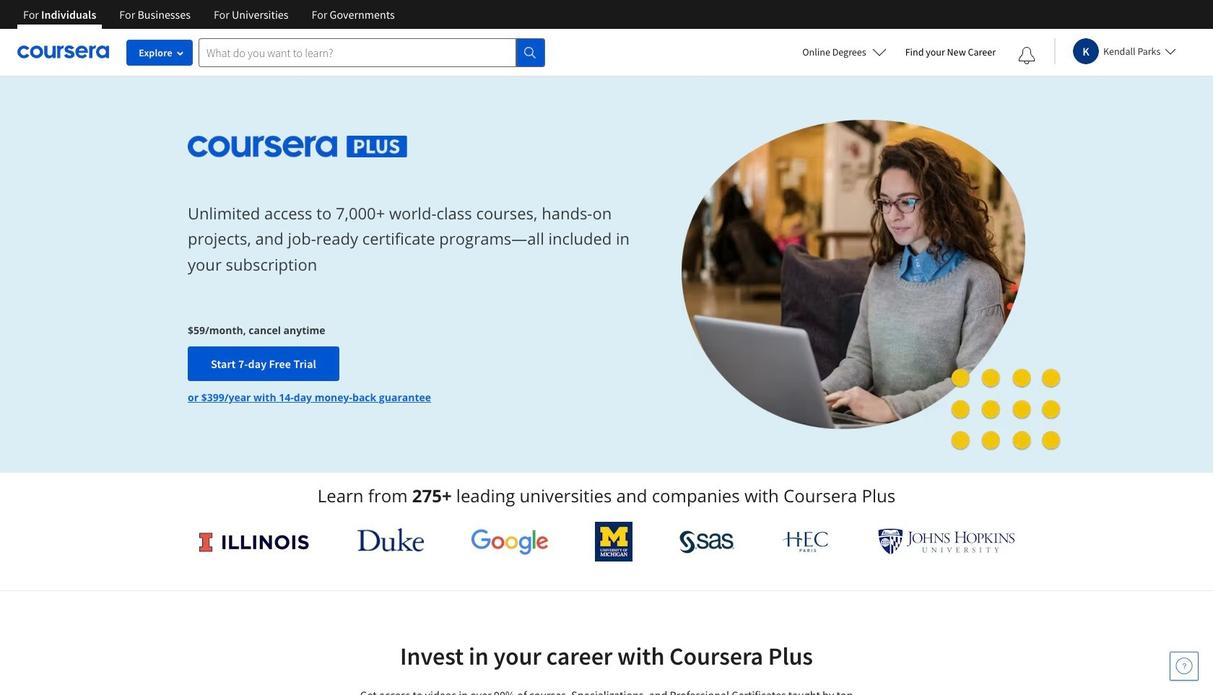 Task type: locate. For each thing, give the bounding box(es) containing it.
duke university image
[[357, 529, 424, 552]]

university of illinois at urbana-champaign image
[[198, 530, 311, 554]]

sas image
[[679, 530, 734, 554]]

None search field
[[199, 38, 545, 67]]



Task type: describe. For each thing, give the bounding box(es) containing it.
university of michigan image
[[595, 522, 633, 562]]

google image
[[471, 529, 549, 555]]

What do you want to learn? text field
[[199, 38, 516, 67]]

banner navigation
[[12, 0, 406, 29]]

coursera image
[[17, 41, 109, 64]]

hec paris image
[[781, 527, 832, 557]]

johns hopkins university image
[[878, 529, 1015, 555]]

help center image
[[1176, 658, 1193, 675]]

coursera plus image
[[188, 136, 408, 157]]



Task type: vqa. For each thing, say whether or not it's contained in the screenshot.
"LEARN MORE"
no



